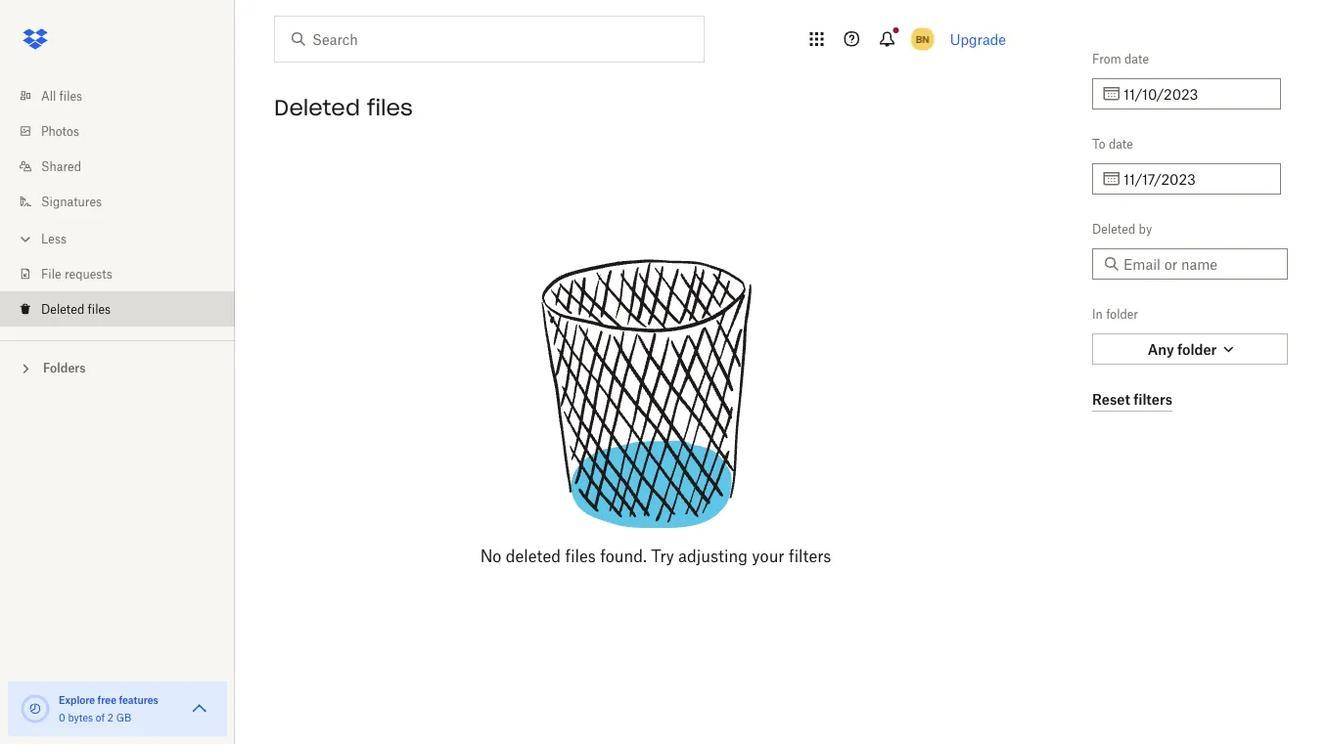 Task type: describe. For each thing, give the bounding box(es) containing it.
Deleted by text field
[[1124, 254, 1276, 275]]

any folder button
[[1092, 334, 1288, 365]]

by
[[1139, 222, 1152, 236]]

signatures
[[41, 194, 102, 209]]

dropbox image
[[16, 20, 55, 59]]

folder for in folder
[[1106, 307, 1138, 322]]

filters inside reset filters button
[[1134, 392, 1173, 408]]

quota usage element
[[20, 694, 51, 725]]

in
[[1092, 307, 1103, 322]]

all files link
[[16, 78, 235, 114]]

features
[[119, 694, 158, 707]]

deleted files link
[[16, 292, 235, 327]]

bn button
[[907, 23, 938, 55]]

deleted inside deleted files list item
[[41, 302, 84, 317]]

folders
[[43, 361, 86, 376]]

0
[[59, 712, 65, 724]]

from date
[[1092, 51, 1149, 66]]

photos link
[[16, 114, 235, 149]]

upgrade link
[[950, 31, 1006, 47]]

to
[[1092, 137, 1106, 151]]

folder for any folder
[[1178, 341, 1217, 358]]

deleted by
[[1092, 222, 1152, 236]]

2
[[107, 712, 113, 724]]

0 horizontal spatial filters
[[789, 547, 831, 566]]

bn
[[916, 33, 929, 45]]

explore
[[59, 694, 95, 707]]

requests
[[64, 267, 112, 281]]

signatures link
[[16, 184, 235, 219]]

list containing all files
[[0, 67, 235, 341]]

deleted files list item
[[0, 292, 235, 327]]

reset filters button
[[1092, 389, 1173, 412]]

any
[[1148, 341, 1174, 358]]

file requests
[[41, 267, 112, 281]]

all
[[41, 89, 56, 103]]

any folder
[[1148, 341, 1217, 358]]

deleted files inside deleted files list item
[[41, 302, 111, 317]]

date for to date
[[1109, 137, 1133, 151]]

1 vertical spatial deleted
[[1092, 222, 1136, 236]]



Task type: vqa. For each thing, say whether or not it's contained in the screenshot.
No deleted files found. Try adjusting your filters
yes



Task type: locate. For each thing, give the bounding box(es) containing it.
2 horizontal spatial deleted
[[1092, 222, 1136, 236]]

file
[[41, 267, 61, 281]]

upgrade
[[950, 31, 1006, 47]]

date
[[1125, 51, 1149, 66], [1109, 137, 1133, 151]]

from
[[1092, 51, 1122, 66]]

0 horizontal spatial deleted
[[41, 302, 84, 317]]

files
[[59, 89, 82, 103], [367, 94, 413, 121], [88, 302, 111, 317], [565, 547, 596, 566]]

your
[[752, 547, 785, 566]]

0 vertical spatial filters
[[1134, 392, 1173, 408]]

try
[[651, 547, 674, 566]]

0 vertical spatial deleted files
[[274, 94, 413, 121]]

all files
[[41, 89, 82, 103]]

less image
[[16, 230, 35, 249]]

0 vertical spatial date
[[1125, 51, 1149, 66]]

gb
[[116, 712, 131, 724]]

to date
[[1092, 137, 1133, 151]]

1 vertical spatial deleted files
[[41, 302, 111, 317]]

free
[[98, 694, 116, 707]]

1 horizontal spatial folder
[[1178, 341, 1217, 358]]

1 vertical spatial date
[[1109, 137, 1133, 151]]

From date text field
[[1124, 83, 1269, 105]]

adjusting
[[678, 547, 748, 566]]

date for from date
[[1125, 51, 1149, 66]]

bytes
[[68, 712, 93, 724]]

no
[[480, 547, 501, 566]]

of
[[96, 712, 105, 724]]

deleted
[[506, 547, 561, 566]]

explore free features 0 bytes of 2 gb
[[59, 694, 158, 724]]

shared
[[41, 159, 81, 174]]

filters right reset
[[1134, 392, 1173, 408]]

folder
[[1106, 307, 1138, 322], [1178, 341, 1217, 358]]

in folder
[[1092, 307, 1138, 322]]

reset filters
[[1092, 392, 1173, 408]]

filters
[[1134, 392, 1173, 408], [789, 547, 831, 566]]

shared link
[[16, 149, 235, 184]]

less
[[41, 231, 67, 246]]

folders button
[[0, 353, 235, 382]]

list
[[0, 67, 235, 341]]

deleted
[[274, 94, 360, 121], [1092, 222, 1136, 236], [41, 302, 84, 317]]

found.
[[600, 547, 647, 566]]

1 horizontal spatial deleted files
[[274, 94, 413, 121]]

0 horizontal spatial folder
[[1106, 307, 1138, 322]]

photos
[[41, 124, 79, 138]]

1 vertical spatial folder
[[1178, 341, 1217, 358]]

0 vertical spatial deleted
[[274, 94, 360, 121]]

filters right your
[[789, 547, 831, 566]]

1 vertical spatial filters
[[789, 547, 831, 566]]

Search in folder "Dropbox" text field
[[312, 28, 664, 50]]

date right to
[[1109, 137, 1133, 151]]

1 horizontal spatial filters
[[1134, 392, 1173, 408]]

folder right any on the top right of page
[[1178, 341, 1217, 358]]

0 vertical spatial folder
[[1106, 307, 1138, 322]]

folder inside button
[[1178, 341, 1217, 358]]

date right from
[[1125, 51, 1149, 66]]

2 vertical spatial deleted
[[41, 302, 84, 317]]

deleted files
[[274, 94, 413, 121], [41, 302, 111, 317]]

no deleted files found. try adjusting your filters
[[480, 547, 831, 566]]

file requests link
[[16, 256, 235, 292]]

To date text field
[[1124, 168, 1269, 190]]

1 horizontal spatial deleted
[[274, 94, 360, 121]]

files inside list item
[[88, 302, 111, 317]]

0 horizontal spatial deleted files
[[41, 302, 111, 317]]

folder right in
[[1106, 307, 1138, 322]]

reset
[[1092, 392, 1130, 408]]



